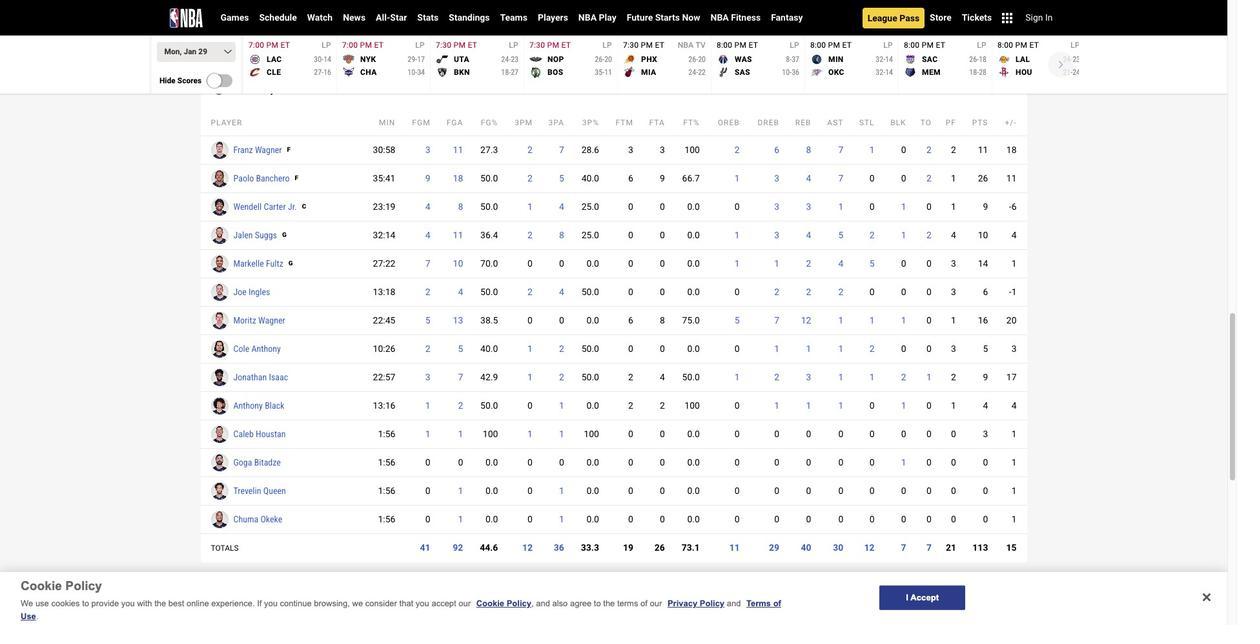 Task type: vqa. For each thing, say whether or not it's contained in the screenshot.
ET associated with NOP
yes



Task type: locate. For each thing, give the bounding box(es) containing it.
game for bos
[[548, 75, 566, 82]]

mem
[[922, 67, 941, 77]]

10- for 36
[[782, 67, 791, 77]]

24-23 up 21-24
[[1063, 55, 1080, 64]]

undefined headshot image left jonathan
[[211, 369, 228, 386]]

standings link
[[444, 0, 495, 36]]

et up nyk
[[374, 41, 383, 50]]

undefined pelicans logo image
[[529, 53, 542, 66]]

0 horizontal spatial 24-23
[[501, 55, 518, 64]]

41 left 92 link
[[420, 543, 430, 553]]

41 for 73
[[411, 18, 421, 29]]

3 game from the left
[[455, 75, 473, 82]]

0 horizontal spatial 17
[[417, 55, 425, 64]]

game for okc
[[829, 75, 847, 82]]

1 score from the left
[[287, 61, 307, 68]]

27-16
[[314, 67, 331, 77]]

0 vertical spatial 32-14
[[876, 55, 893, 64]]

1 game charts link from the left
[[642, 74, 687, 83]]

9 et from the left
[[1029, 41, 1039, 50]]

+/-
[[1005, 118, 1017, 127]]

1 15 from the top
[[1006, 18, 1017, 29]]

1 7:30 from the left
[[436, 41, 451, 50]]

fantasy
[[771, 12, 803, 23]]

5 et from the left
[[655, 41, 664, 50]]

14
[[546, 18, 556, 29], [323, 55, 331, 64], [885, 55, 893, 64], [885, 67, 893, 77], [978, 258, 988, 268]]

15 right '113' in the bottom right of the page
[[1006, 543, 1017, 553]]

game charts down phx
[[642, 75, 687, 82]]

1 horizontal spatial g
[[289, 260, 293, 267]]

and right ,
[[536, 599, 550, 609]]

1 32- from the top
[[876, 55, 885, 64]]

chart
[[441, 85, 463, 95]]

5 lp from the left
[[790, 41, 799, 50]]

0 horizontal spatial and
[[536, 599, 550, 609]]

lp for 36
[[790, 41, 799, 50]]

4 1:56 from the top
[[378, 514, 395, 524]]

11 link
[[453, 144, 463, 155], [453, 230, 463, 240], [729, 543, 740, 553]]

f right banchero
[[295, 175, 298, 182]]

- for 1
[[1009, 287, 1012, 297]]

undefined timberwolves logo image
[[810, 53, 823, 66]]

27-
[[314, 67, 323, 77]]

0 horizontal spatial f
[[287, 146, 291, 153]]

lp up 27
[[509, 41, 518, 50]]

1 horizontal spatial and
[[727, 599, 741, 609]]

markelle
[[233, 258, 264, 268]]

affiliates image
[[1002, 13, 1013, 23]]

scores
[[177, 76, 202, 85]]

2 you from the left
[[264, 599, 278, 609]]

box score for lac
[[273, 61, 307, 68]]

7:00 pm et up nyk
[[342, 41, 383, 50]]

9
[[425, 173, 430, 183], [660, 173, 665, 183], [983, 201, 988, 212], [983, 372, 988, 382]]

0 vertical spatial 11 link
[[453, 144, 463, 155]]

1 game details link from the left
[[268, 74, 312, 83]]

pm for nyk
[[360, 41, 372, 50]]

0 horizontal spatial 26
[[655, 543, 665, 553]]

10:26
[[373, 343, 395, 354]]

tickets for phx
[[652, 61, 677, 68]]

4 game from the left
[[548, 75, 566, 82]]

29
[[769, 543, 779, 553]]

0 vertical spatial 6 link
[[729, 18, 734, 29]]

11 link left 29 link
[[729, 543, 740, 553]]

4 details from the left
[[568, 75, 593, 82]]

okeke
[[261, 514, 282, 524]]

41 right star
[[411, 18, 421, 29]]

28.6 left play
[[573, 18, 592, 29]]

0 horizontal spatial players
[[261, 588, 305, 606]]

26-20 up 35-11
[[595, 55, 612, 64]]

nba for nba play
[[578, 12, 597, 23]]

2 score from the left
[[380, 61, 401, 68]]

pass
[[900, 13, 920, 23]]

anthony left the black
[[233, 400, 263, 411]]

1 vertical spatial min
[[379, 118, 395, 127]]

3 7:30 from the left
[[623, 41, 639, 50]]

10-
[[407, 67, 417, 77], [782, 67, 791, 77]]

watch link for nop
[[560, 46, 582, 56]]

15
[[1006, 18, 1017, 29], [1006, 543, 1017, 553]]

of
[[641, 599, 648, 609], [773, 599, 781, 609]]

2 pm from the left
[[360, 41, 372, 50]]

preview link up mia
[[651, 46, 678, 56]]

36
[[791, 67, 799, 77], [554, 543, 564, 553]]

0 vertical spatial 25.0
[[582, 201, 599, 212]]

-15
[[1003, 18, 1017, 29]]

undefined knicks logo image
[[342, 53, 355, 66]]

watch for nyk
[[372, 47, 395, 54]]

5 game charts link from the left
[[1017, 74, 1061, 83]]

preview up okc
[[838, 47, 865, 54]]

2 7:30 from the left
[[529, 41, 545, 50]]

24- up 21-
[[1063, 55, 1072, 64]]

3 game charts link from the left
[[829, 74, 874, 83]]

7 et from the left
[[842, 41, 852, 50]]

19 right 22 link
[[942, 18, 953, 29]]

and
[[536, 599, 550, 609], [727, 599, 741, 609]]

2 horizontal spatial 7:30 pm et
[[623, 41, 664, 50]]

box for uta
[[460, 61, 473, 68]]

7:00 pm et up lac
[[248, 41, 290, 50]]

lp up 37
[[790, 41, 799, 50]]

0 horizontal spatial 22
[[698, 67, 705, 77]]

0 horizontal spatial 6 link
[[729, 18, 734, 29]]

1 vertical spatial 10
[[453, 258, 463, 268]]

undefined nets logo image
[[436, 66, 448, 79]]

14 for min
[[885, 55, 893, 64]]

14 for lac
[[323, 55, 331, 64]]

1 vertical spatial 26
[[655, 543, 665, 553]]

1 horizontal spatial 7:30 pm et
[[529, 41, 571, 50]]

20 for 35-
[[604, 55, 612, 64]]

8:00 pm et for lal
[[997, 41, 1039, 50]]

32-
[[876, 55, 885, 64], [876, 67, 885, 77]]

fg%
[[481, 118, 498, 127]]

0 horizontal spatial 21
[[648, 18, 658, 29]]

3 lp from the left
[[509, 41, 518, 50]]

24- down nba tv
[[688, 67, 698, 77]]

1 vertical spatial 19
[[623, 543, 633, 553]]

2 game from the left
[[361, 75, 379, 82]]

2 vertical spatial -
[[1009, 287, 1012, 297]]

0 horizontal spatial 7:00
[[248, 41, 264, 50]]

totals for 92
[[211, 544, 239, 553]]

game down nop
[[548, 75, 566, 82]]

wagner for moritz wagner
[[258, 315, 285, 325]]

1 18- from the left
[[501, 67, 511, 77]]

game up any
[[268, 75, 286, 82]]

game charts link down phx
[[642, 74, 687, 83]]

12 for the right 12 link
[[864, 543, 875, 553]]

26 down pts
[[978, 173, 988, 183]]

5 preview link from the left
[[1025, 46, 1053, 56]]

tickets for min
[[839, 61, 865, 68]]

2 box from the left
[[366, 61, 379, 68]]

8:00 for was
[[716, 41, 732, 50]]

linked
[[277, 85, 301, 95]]

tickets for sac
[[932, 61, 958, 68]]

2 et from the left
[[374, 41, 383, 50]]

0 vertical spatial 8 link
[[806, 144, 811, 155]]

4 box from the left
[[554, 61, 566, 68]]

1 horizontal spatial 10-
[[782, 67, 791, 77]]

undefined kings logo image
[[904, 53, 917, 66]]

undefined headshot image left trevelin
[[211, 482, 228, 500]]

0 horizontal spatial nba
[[578, 12, 597, 23]]

2 game details link from the left
[[361, 74, 406, 83]]

watch link left news
[[302, 0, 338, 36]]

22 left store
[[917, 18, 928, 29]]

game charts link right undefined thunder logo
[[829, 74, 874, 83]]

1 vertical spatial 25.0
[[582, 230, 599, 240]]

- for 15
[[1003, 18, 1006, 29]]

1 charts from the left
[[662, 75, 687, 82]]

game charts link
[[642, 74, 687, 83], [736, 74, 780, 83], [829, 74, 874, 83], [923, 74, 968, 83], [1017, 74, 1061, 83]]

8:00 pm et up lal
[[997, 41, 1039, 50]]

game details link up video on the left
[[361, 74, 406, 83]]

4 pm from the left
[[547, 41, 559, 50]]

4 et from the left
[[561, 41, 571, 50]]

to
[[321, 85, 329, 95], [82, 599, 89, 609], [594, 599, 601, 609]]

18- down 26-18
[[969, 67, 979, 77]]

0 vertical spatial anthony
[[251, 343, 281, 354]]

2 game details from the left
[[361, 75, 406, 82]]

undefined headshot image
[[211, 141, 228, 159], [211, 170, 228, 187], [211, 198, 228, 216], [211, 255, 228, 273], [211, 283, 228, 301], [211, 369, 228, 386], [211, 397, 228, 415], [211, 426, 228, 443], [211, 454, 228, 471]]

24- up 18-27
[[501, 55, 511, 64]]

caleb
[[233, 429, 254, 439]]

watch up lac
[[279, 47, 301, 54]]

8 lp from the left
[[1071, 41, 1080, 50]]

1 and from the left
[[536, 599, 550, 609]]

4 game charts from the left
[[923, 75, 968, 82]]

5 game charts from the left
[[1017, 75, 1061, 82]]

12 for left 12 link
[[522, 543, 533, 553]]

2 and from the left
[[727, 599, 741, 609]]

et for was
[[748, 41, 758, 50]]

13 link
[[453, 315, 463, 325]]

2 26-20 from the left
[[688, 55, 705, 64]]

0 horizontal spatial 20
[[604, 55, 612, 64]]

policy
[[65, 580, 102, 593], [507, 599, 531, 609], [700, 599, 725, 609]]

1 vertical spatial totals
[[211, 544, 239, 553]]

21 left '113' in the bottom right of the page
[[946, 543, 956, 553]]

4 game charts link from the left
[[923, 74, 968, 83]]

6 et from the left
[[748, 41, 758, 50]]

2 game charts link from the left
[[736, 74, 780, 83]]

pm up nyk
[[360, 41, 372, 50]]

1 horizontal spatial 20
[[698, 55, 705, 64]]

undefined headshot image left the franz
[[211, 141, 228, 159]]

the right view
[[351, 85, 364, 95]]

box score up video on the left
[[366, 61, 401, 68]]

game down lal
[[1017, 75, 1035, 82]]

2 vertical spatial 18
[[453, 173, 463, 183]]

preview link for lal
[[1025, 46, 1053, 56]]

3 26- from the left
[[969, 55, 979, 64]]

4 8:00 pm et from the left
[[997, 41, 1039, 50]]

1 lp from the left
[[321, 41, 331, 50]]

game charts link down sac
[[923, 74, 968, 83]]

0 vertical spatial players
[[538, 12, 568, 23]]

preview link up sas
[[744, 46, 772, 56]]

preview link up "hou"
[[1025, 46, 1053, 56]]

box score for nop
[[554, 61, 588, 68]]

2 vertical spatial 8 link
[[559, 230, 564, 240]]

5 undefined headshot image from the top
[[211, 283, 228, 301]]

7:30 pm et for uta
[[436, 41, 477, 50]]

undefined heat logo image
[[623, 66, 636, 79]]

charts for 18-
[[943, 75, 968, 82]]

3 7:30 pm et from the left
[[623, 41, 664, 50]]

news link
[[338, 0, 371, 36]]

cookie policy alert dialog
[[0, 572, 1228, 625]]

2 24-23 from the left
[[1063, 55, 1080, 64]]

7 lp from the left
[[977, 41, 986, 50]]

11 down pts
[[978, 144, 988, 155]]

0 vertical spatial 36
[[791, 67, 799, 77]]

1 horizontal spatial 19
[[942, 18, 953, 29]]

goga
[[233, 457, 252, 467]]

18 down +/-
[[1007, 144, 1017, 155]]

22 link
[[917, 18, 928, 29]]

undefined wizards logo image
[[716, 53, 729, 66]]

32-14 left undefined grizzlies logo
[[876, 67, 893, 77]]

8:00 up undefined timberwolves logo
[[810, 41, 826, 50]]

26- for 22
[[688, 55, 698, 64]]

2 1:56 from the top
[[378, 457, 395, 467]]

also
[[552, 599, 568, 609]]

ft%
[[683, 118, 700, 127]]

1 totals from the top
[[211, 19, 239, 28]]

f for banchero
[[295, 175, 298, 182]]

et for lal
[[1029, 41, 1039, 50]]

2 horizontal spatial 12 link
[[864, 543, 875, 553]]

6 pm from the left
[[734, 41, 746, 50]]

watch link up bos
[[560, 46, 582, 56]]

1 26- from the left
[[595, 55, 604, 64]]

4 undefined headshot image from the top
[[211, 482, 228, 500]]

7:30 for nop
[[529, 41, 545, 50]]

1 32-14 from the top
[[876, 55, 893, 64]]

game for mem
[[923, 75, 941, 82]]

17
[[417, 55, 425, 64], [1007, 372, 1017, 382]]

wendell
[[233, 201, 262, 212]]

1 10- from the left
[[407, 67, 417, 77]]

ftm
[[616, 118, 633, 127]]

0 vertical spatial g
[[282, 231, 287, 238]]

players right inactive
[[261, 588, 305, 606]]

1 horizontal spatial 7:30
[[529, 41, 545, 50]]

8 et from the left
[[936, 41, 945, 50]]

2 32- from the top
[[876, 67, 885, 77]]

1 1:56 from the top
[[378, 429, 395, 439]]

game details down uta
[[455, 75, 500, 82]]

2 box score from the left
[[366, 61, 401, 68]]

undefined spurs logo image
[[716, 66, 729, 79]]

pm for uta
[[453, 41, 465, 50]]

3pa
[[549, 118, 564, 127]]

5 charts from the left
[[1036, 75, 1061, 82]]

39
[[796, 18, 806, 29]]

1:56 for bitadze
[[378, 457, 395, 467]]

5 undefined headshot image from the top
[[211, 511, 228, 528]]

game charts for okc
[[829, 75, 874, 82]]

1 horizontal spatial 26-
[[688, 55, 698, 64]]

1 game from the left
[[268, 75, 286, 82]]

41
[[411, 18, 421, 29], [420, 543, 430, 553]]

the right with at left
[[154, 599, 166, 609]]

nba left tv
[[678, 41, 694, 50]]

4 score from the left
[[568, 61, 588, 68]]

0 horizontal spatial cookie
[[21, 580, 62, 593]]

2 horizontal spatial to
[[594, 599, 601, 609]]

star
[[390, 12, 407, 23]]

tickets link for phx
[[652, 60, 677, 69]]

tickets left match-up scores icon
[[1026, 61, 1052, 68]]

1 vertical spatial 36
[[554, 543, 564, 553]]

pm up okc
[[828, 41, 840, 50]]

game charts down lal
[[1017, 75, 1061, 82]]

the left "terms"
[[603, 599, 615, 609]]

0 vertical spatial 40.0
[[582, 173, 599, 183]]

preview link
[[651, 46, 678, 56], [744, 46, 772, 56], [838, 46, 865, 56], [932, 46, 959, 56], [1025, 46, 1053, 56]]

41 link right star
[[411, 18, 421, 29]]

1 vertical spatial 18
[[1007, 144, 1017, 155]]

2 preview link from the left
[[744, 46, 772, 56]]

1 undefined headshot image from the top
[[211, 141, 228, 159]]

1 horizontal spatial 18
[[979, 55, 986, 64]]

36.4
[[480, 230, 498, 240]]

1 horizontal spatial of
[[773, 599, 781, 609]]

1 game details from the left
[[268, 75, 312, 82]]

26- for 28
[[969, 55, 979, 64]]

1 vertical spatial cookie
[[476, 599, 504, 609]]

14 for okc
[[885, 67, 893, 77]]

score left 35- in the left top of the page
[[568, 61, 588, 68]]

lp for 16
[[321, 41, 331, 50]]

0 horizontal spatial 10-
[[407, 67, 417, 77]]

game details link down nop
[[548, 74, 593, 83]]

league pass link
[[863, 8, 925, 28]]

our left privacy
[[650, 599, 662, 609]]

3 box score link from the left
[[460, 60, 495, 69]]

game details for cha
[[361, 75, 406, 82]]

30
[[833, 543, 844, 553]]

0 horizontal spatial you
[[121, 599, 135, 609]]

view
[[331, 85, 349, 95]]

box
[[273, 61, 285, 68], [366, 61, 379, 68], [460, 61, 473, 68], [554, 61, 566, 68]]

2 details from the left
[[381, 75, 406, 82]]

match-up scores image
[[1058, 60, 1063, 69]]

watch link for lac
[[279, 46, 301, 56]]

0 horizontal spatial 7:00 pm et
[[248, 41, 290, 50]]

0 horizontal spatial 18-
[[501, 67, 511, 77]]

1 7:00 pm et from the left
[[248, 41, 290, 50]]

to right stat
[[321, 85, 329, 95]]

18-27
[[501, 67, 518, 77]]

continue
[[280, 599, 312, 609]]

0 horizontal spatial 26-20
[[595, 55, 612, 64]]

1 vertical spatial 21
[[946, 543, 956, 553]]

1 horizontal spatial nba
[[678, 41, 694, 50]]

0 vertical spatial 19
[[942, 18, 953, 29]]

1 horizontal spatial 18-
[[969, 67, 979, 77]]

19 right 33.3
[[623, 543, 633, 553]]

2 lp from the left
[[415, 41, 425, 50]]

pm up nop
[[547, 41, 559, 50]]

1 horizontal spatial 6 link
[[774, 144, 779, 155]]

preview up lal
[[1025, 47, 1053, 54]]

box score for nyk
[[366, 61, 401, 68]]

nba fitness link
[[705, 0, 766, 36]]

1:56
[[378, 429, 395, 439], [378, 457, 395, 467], [378, 485, 395, 496], [378, 514, 395, 524]]

undefined headshot image for moritz
[[211, 312, 228, 329]]

4 8:00 from the left
[[997, 41, 1013, 50]]

undefined headshot image left the jalen
[[211, 227, 228, 244]]

3 game details from the left
[[455, 75, 500, 82]]

of right "terms"
[[641, 599, 648, 609]]

5 pm from the left
[[641, 41, 653, 50]]

8:00 for sac
[[904, 41, 919, 50]]

0 horizontal spatial 36
[[554, 543, 564, 553]]

watch for uta
[[466, 47, 488, 54]]

cookie
[[21, 580, 62, 593], [476, 599, 504, 609]]

sign in
[[1026, 12, 1053, 23]]

8:00 pm et for was
[[716, 41, 758, 50]]

players right teams
[[538, 12, 568, 23]]

undefined headshot image for paolo
[[211, 170, 228, 187]]

0 horizontal spatial min
[[379, 118, 395, 127]]

bkn
[[454, 67, 470, 77]]

2 horizontal spatial 26-
[[969, 55, 979, 64]]

pm up sac
[[922, 41, 934, 50]]

35-11
[[595, 67, 612, 77]]

tickets link
[[957, 0, 997, 36], [652, 60, 677, 69], [745, 60, 771, 69], [839, 60, 865, 69], [932, 60, 958, 69], [1026, 60, 1052, 69]]

11 link for 27.3
[[453, 144, 463, 155]]

0 vertical spatial 18
[[979, 55, 986, 64]]

3 undefined headshot image from the top
[[211, 198, 228, 216]]

charts for 24-
[[662, 75, 687, 82]]

et up nop
[[561, 41, 571, 50]]

1 horizontal spatial 8 link
[[559, 230, 564, 240]]

undefined clippers logo image
[[248, 53, 261, 66]]

cookie left ,
[[476, 599, 504, 609]]

7:30 up undefined jazz logo
[[436, 41, 451, 50]]

preview for phx
[[651, 47, 678, 54]]

3 undefined headshot image from the top
[[211, 340, 228, 358]]

2 32-14 from the top
[[876, 67, 893, 77]]

0 horizontal spatial of
[[641, 599, 648, 609]]

3 1:56 from the top
[[378, 485, 395, 496]]

f right franz wagner
[[287, 146, 291, 153]]

3 link
[[425, 144, 430, 155], [774, 173, 779, 183], [774, 201, 779, 212], [806, 201, 811, 212], [774, 230, 779, 240], [425, 372, 430, 382], [806, 372, 811, 382]]

preview for was
[[744, 47, 772, 54]]

1 horizontal spatial our
[[650, 599, 662, 609]]

lp up 30-14
[[321, 41, 331, 50]]

4 preview link from the left
[[932, 46, 959, 56]]

cookie policy link
[[476, 599, 531, 609]]

preview link up mem
[[932, 46, 959, 56]]

1 horizontal spatial f
[[295, 175, 298, 182]]

11 up "10" link
[[453, 230, 463, 240]]

18 up 28
[[979, 55, 986, 64]]

lac
[[266, 55, 282, 64]]

26-20 up 24-22
[[688, 55, 705, 64]]

et for lac
[[280, 41, 290, 50]]

6 undefined headshot image from the top
[[211, 369, 228, 386]]

watch for lac
[[279, 47, 301, 54]]

all-star
[[376, 12, 407, 23]]

totals right nba logo
[[211, 19, 239, 28]]

0 vertical spatial 17
[[417, 55, 425, 64]]

game charts for hou
[[1017, 75, 1061, 82]]

1 vertical spatial 17
[[1007, 372, 1017, 382]]

2 15 from the top
[[1006, 543, 1017, 553]]

undefined suns logo image
[[623, 53, 636, 66]]

5 game from the left
[[642, 75, 660, 82]]

7:30 for uta
[[436, 41, 451, 50]]

0 vertical spatial 21
[[648, 18, 658, 29]]

1 vertical spatial 11 link
[[453, 230, 463, 240]]

29 link
[[769, 543, 779, 553]]

41 link for 73
[[411, 18, 421, 29]]

details for 18-
[[474, 75, 500, 82]]

ingles
[[249, 287, 270, 297]]

3 details from the left
[[474, 75, 500, 82]]

black
[[265, 400, 284, 411]]

0 horizontal spatial our
[[459, 599, 471, 609]]

24-
[[501, 55, 511, 64], [1063, 55, 1072, 64], [688, 67, 698, 77]]

tickets for was
[[745, 61, 771, 68]]

5 link
[[897, 18, 902, 29], [559, 173, 564, 183], [839, 230, 844, 240], [870, 258, 875, 268], [425, 315, 430, 325], [735, 315, 740, 325], [458, 343, 463, 354]]

1 7:30 pm et from the left
[[436, 41, 477, 50]]

1 vertical spatial 22
[[698, 67, 705, 77]]

score left 29-
[[380, 61, 401, 68]]

1 vertical spatial 41 link
[[420, 543, 430, 553]]

8:00 pm et up sac
[[904, 41, 945, 50]]

2 vertical spatial 11 link
[[729, 543, 740, 553]]

fantasy link
[[766, 0, 808, 36]]

0 vertical spatial 22
[[917, 18, 928, 29]]

tickets left affiliates image
[[962, 12, 992, 23]]

stats
[[417, 12, 439, 23]]

details for 27-
[[287, 75, 312, 82]]

34
[[417, 67, 425, 77]]

1 horizontal spatial 23
[[1072, 55, 1080, 64]]

26- up 24-22
[[688, 55, 698, 64]]

4 undefined headshot image from the top
[[211, 255, 228, 273]]

1:56 for houstan
[[378, 429, 395, 439]]

game details link down uta
[[455, 74, 500, 83]]

min
[[828, 55, 843, 64], [379, 118, 395, 127]]

1 our from the left
[[459, 599, 471, 609]]

game details link up the linked
[[268, 74, 312, 83]]

game charts link down lal
[[1017, 74, 1061, 83]]

26-20
[[595, 55, 612, 64], [688, 55, 705, 64]]

game details up video on the left
[[361, 75, 406, 82]]

watch link up bkn
[[466, 46, 488, 56]]

3 game charts from the left
[[829, 75, 874, 82]]

charts
[[662, 75, 687, 82], [755, 75, 780, 82], [849, 75, 874, 82], [943, 75, 968, 82], [1036, 75, 1061, 82]]

0 vertical spatial min
[[828, 55, 843, 64]]

game details for cle
[[268, 75, 312, 82]]

1 horizontal spatial 7:00 pm et
[[342, 41, 383, 50]]

preview for sac
[[932, 47, 959, 54]]

nop
[[547, 55, 564, 64]]

tickets link left 8-
[[745, 60, 771, 69]]

score right uta
[[474, 61, 495, 68]]

score for uta
[[474, 61, 495, 68]]

4 game details link from the left
[[548, 74, 593, 83]]

0 vertical spatial cookie
[[21, 580, 62, 593]]

2 26- from the left
[[688, 55, 698, 64]]

0 vertical spatial 15
[[1006, 18, 1017, 29]]

0 vertical spatial 41
[[411, 18, 421, 29]]

undefined headshot image for jalen
[[211, 227, 228, 244]]

29-17
[[407, 55, 425, 64]]

1 horizontal spatial 10
[[978, 230, 988, 240]]

box score left 18-27
[[460, 61, 495, 68]]

we
[[352, 599, 363, 609]]

nba logo image
[[170, 8, 202, 27]]

game charts for sas
[[736, 75, 780, 82]]

game charts down was
[[736, 75, 780, 82]]

experience.
[[211, 599, 255, 609]]

et
[[280, 41, 290, 50], [374, 41, 383, 50], [468, 41, 477, 50], [561, 41, 571, 50], [655, 41, 664, 50], [748, 41, 758, 50], [842, 41, 852, 50], [936, 41, 945, 50], [1029, 41, 1039, 50]]

tickets link for sac
[[932, 60, 958, 69]]

1 pm from the left
[[266, 41, 278, 50]]

7:30 up "undefined suns logo"
[[623, 41, 639, 50]]

et up was
[[748, 41, 758, 50]]

1 horizontal spatial 17
[[1007, 372, 1017, 382]]

8 pm from the left
[[922, 41, 934, 50]]

2 25.0 from the top
[[582, 230, 599, 240]]

0 vertical spatial 32-
[[876, 55, 885, 64]]

undefined headshot image
[[211, 227, 228, 244], [211, 312, 228, 329], [211, 340, 228, 358], [211, 482, 228, 500], [211, 511, 228, 528]]

3 8:00 from the left
[[904, 41, 919, 50]]

7:00 up undefined clippers logo
[[248, 41, 264, 50]]

caleb houstan
[[233, 429, 286, 439]]

11 link up "10" link
[[453, 230, 463, 240]]

1 horizontal spatial 7:00
[[342, 41, 358, 50]]

nba play link
[[573, 0, 622, 36]]

1 horizontal spatial 16
[[978, 315, 988, 325]]

anthony right cole
[[251, 343, 281, 354]]

1 vertical spatial 32-
[[876, 67, 885, 77]]

2 23 from the left
[[1072, 55, 1080, 64]]

1 vertical spatial wagner
[[258, 315, 285, 325]]

moritz wagner
[[233, 315, 285, 325]]

you left with at left
[[121, 599, 135, 609]]

7 game from the left
[[829, 75, 847, 82]]

undefined headshot image left paolo
[[211, 170, 228, 187]]

stats link
[[412, 0, 444, 36]]

sign
[[1026, 12, 1043, 23]]

26
[[978, 173, 988, 183], [655, 543, 665, 553]]

1 vertical spatial 40.0
[[480, 343, 498, 354]]

4 lp from the left
[[602, 41, 612, 50]]

et for sac
[[936, 41, 945, 50]]

policy right privacy
[[700, 599, 725, 609]]

game charts link for mem
[[923, 74, 968, 83]]

2 8:00 pm et from the left
[[810, 41, 852, 50]]

1 vertical spatial 41
[[420, 543, 430, 553]]



Task type: describe. For each thing, give the bounding box(es) containing it.
0 horizontal spatial 40.0
[[480, 343, 498, 354]]

undefined celtics logo image
[[529, 66, 542, 79]]

charts for 32-
[[849, 75, 874, 82]]

1 horizontal spatial cookie
[[476, 599, 504, 609]]

98
[[974, 18, 985, 29]]

11 left the undefined heat logo
[[604, 67, 612, 77]]

to
[[921, 118, 932, 127]]

et for phx
[[655, 41, 664, 50]]

24- for 24
[[1063, 55, 1072, 64]]

accept
[[911, 593, 939, 602]]

jonathan isaac
[[233, 372, 288, 382]]

undefined cavaliers logo image
[[248, 66, 261, 79]]

44.6
[[480, 543, 498, 553]]

okc
[[828, 67, 844, 77]]

cookies
[[51, 599, 80, 609]]

box score link for lac
[[273, 60, 307, 69]]

game details link for bos
[[548, 74, 593, 83]]

2 horizontal spatial 20
[[1007, 315, 1017, 325]]

game charts link for mia
[[642, 74, 687, 83]]

game details link for bkn
[[455, 74, 500, 83]]

score for nyk
[[380, 61, 401, 68]]

that
[[399, 599, 413, 609]]

32-14 for min
[[876, 55, 893, 64]]

if
[[257, 599, 262, 609]]

game charts link for hou
[[1017, 74, 1061, 83]]

watch left news
[[307, 12, 333, 23]]

73 link
[[444, 18, 454, 29]]

1 horizontal spatial 24-
[[688, 67, 698, 77]]

details for 35-
[[568, 75, 593, 82]]

watch for nop
[[560, 47, 582, 54]]

11 link for 36.4
[[453, 230, 463, 240]]

22:45
[[373, 315, 395, 325]]

41 link for 92
[[420, 543, 430, 553]]

2 our from the left
[[650, 599, 662, 609]]

undefined headshot image for franz
[[211, 141, 228, 159]]

1 horizontal spatial policy
[[507, 599, 531, 609]]

future
[[627, 12, 653, 23]]

0 horizontal spatial policy
[[65, 580, 102, 593]]

7:00 for lac
[[248, 41, 264, 50]]

lp for 14
[[883, 41, 893, 50]]

pm for lal
[[1015, 41, 1027, 50]]

use
[[35, 599, 49, 609]]

banchero
[[256, 173, 290, 183]]

box score link for nop
[[554, 60, 588, 69]]

paolo banchero
[[233, 173, 290, 183]]

game details link for cle
[[268, 74, 312, 83]]

agree
[[570, 599, 592, 609]]

hide
[[159, 76, 176, 85]]

terms of use link
[[21, 599, 781, 621]]

- for 6
[[1009, 201, 1012, 212]]

13
[[453, 315, 463, 325]]

undefined headshot image for goga
[[211, 454, 228, 471]]

and/or
[[392, 85, 418, 95]]

0 horizontal spatial 8 link
[[458, 201, 463, 212]]

of inside terms of use
[[773, 599, 781, 609]]

2 horizontal spatial 18
[[1007, 144, 1017, 155]]

8:00 for min
[[810, 41, 826, 50]]

42.9
[[480, 372, 498, 382]]

0 horizontal spatial 19
[[623, 543, 633, 553]]

32- for min
[[876, 55, 885, 64]]

preview link for sac
[[932, 46, 959, 56]]

40 link
[[801, 543, 811, 553]]

1 horizontal spatial to
[[321, 85, 329, 95]]

i
[[906, 593, 909, 602]]

24
[[1072, 67, 1080, 77]]

23 for 18-
[[511, 55, 518, 64]]

33 link
[[763, 18, 774, 29]]

26-18
[[969, 55, 986, 64]]

min for orlando
[[379, 118, 395, 127]]

13:18
[[373, 287, 395, 297]]

35-
[[595, 67, 604, 77]]

details for 10-
[[381, 75, 406, 82]]

phx
[[641, 55, 657, 64]]

25.0 for 8
[[582, 230, 599, 240]]

games
[[221, 12, 249, 23]]

12 for the middle 12 link
[[801, 315, 811, 325]]

tickets link for was
[[745, 60, 771, 69]]

et for min
[[842, 41, 852, 50]]

26-20 for 22
[[688, 55, 705, 64]]

tickets for lal
[[1026, 61, 1052, 68]]

teams link
[[495, 0, 533, 36]]

suggs
[[255, 230, 277, 240]]

undefined jazz logo image
[[436, 53, 448, 66]]

7:30 pm et for nop
[[529, 41, 571, 50]]

undefined grizzlies logo image
[[904, 66, 917, 79]]

queen
[[263, 485, 286, 496]]

1 vertical spatial 16
[[978, 315, 988, 325]]

carter
[[264, 201, 286, 212]]

2 horizontal spatial 8 link
[[806, 144, 811, 155]]

8:00 pm et for min
[[810, 41, 852, 50]]

7:00 pm et for lac
[[248, 41, 290, 50]]

75.0
[[682, 315, 700, 325]]

players inside 'link'
[[538, 12, 568, 23]]

24-23 for 24
[[1063, 55, 1080, 64]]

pm for sac
[[922, 41, 934, 50]]

41 for 92
[[420, 543, 430, 553]]

1 of from the left
[[641, 599, 648, 609]]

undefined thunder logo image
[[810, 66, 823, 79]]

fitness
[[731, 12, 761, 23]]

0 vertical spatial 10
[[978, 230, 988, 240]]

magic
[[259, 65, 289, 82]]

undefined headshot image for anthony
[[211, 397, 228, 415]]

1 you from the left
[[121, 599, 135, 609]]

1 horizontal spatial 12 link
[[801, 315, 811, 325]]

57.1
[[675, 18, 693, 29]]

et for nop
[[561, 41, 571, 50]]

0 horizontal spatial 16
[[323, 67, 331, 77]]

isaac
[[269, 372, 288, 382]]

70.0
[[480, 258, 498, 268]]

shot
[[421, 85, 439, 95]]

charts for 10-
[[755, 75, 780, 82]]

cole
[[233, 343, 249, 354]]

7:30 for phx
[[623, 41, 639, 50]]

0 horizontal spatial 12 link
[[522, 543, 533, 553]]

10 link
[[453, 258, 463, 268]]

2 horizontal spatial policy
[[700, 599, 725, 609]]

video
[[366, 85, 389, 95]]

2 horizontal spatial the
[[603, 599, 615, 609]]

tickets link left affiliates image
[[957, 0, 997, 36]]

play
[[599, 12, 617, 23]]

undefined headshot image for chuma
[[211, 511, 228, 528]]

watch link for uta
[[466, 46, 488, 56]]

franz
[[233, 144, 253, 155]]

1 vertical spatial 6 link
[[774, 144, 779, 155]]

7:00 pm et for nyk
[[342, 41, 383, 50]]

watch link for nyk
[[372, 46, 395, 56]]

7:30 pm et for phx
[[623, 41, 664, 50]]

3 you from the left
[[416, 599, 429, 609]]

28
[[979, 67, 986, 77]]

any
[[261, 85, 275, 95]]

now
[[682, 12, 700, 23]]

0 horizontal spatial 10
[[453, 258, 463, 268]]

8 for the bottommost 8 link
[[559, 230, 564, 240]]

game details link for cha
[[361, 74, 406, 83]]

3p%
[[582, 118, 599, 127]]

3pm
[[515, 118, 533, 127]]

undefined headshot image for cole
[[211, 340, 228, 358]]

houstan
[[256, 429, 286, 439]]

18- for 27
[[501, 67, 511, 77]]

10- for 34
[[407, 67, 417, 77]]

ast
[[827, 118, 844, 127]]

fta
[[649, 118, 665, 127]]

game for bkn
[[455, 75, 473, 82]]

g for suggs
[[282, 231, 287, 238]]

nba play
[[578, 12, 617, 23]]

undefined lakers logo image
[[997, 53, 1010, 66]]

game details for bkn
[[455, 75, 500, 82]]

league pass
[[868, 13, 920, 23]]

stl
[[859, 118, 875, 127]]

1 horizontal spatial 40.0
[[582, 173, 599, 183]]

nba for nba tv
[[678, 41, 694, 50]]

35:41
[[373, 173, 395, 183]]

stat
[[303, 85, 318, 95]]

game for cle
[[268, 75, 286, 82]]

11 down fga
[[453, 144, 463, 155]]

jalen suggs
[[233, 230, 277, 240]]

future starts now link
[[622, 0, 705, 36]]

browsing,
[[314, 599, 350, 609]]

game charts for mia
[[642, 75, 687, 82]]

goga bitadze
[[233, 457, 281, 467]]

0 horizontal spatial 18
[[453, 173, 463, 183]]

lp for 27
[[509, 41, 518, 50]]

starts
[[655, 12, 680, 23]]

hide scores
[[159, 76, 202, 85]]

game charts for mem
[[923, 75, 968, 82]]

32:14
[[373, 230, 395, 240]]

23 for 21-
[[1072, 55, 1080, 64]]

future starts now
[[627, 12, 700, 23]]

0 horizontal spatial to
[[82, 599, 89, 609]]

56.2
[[471, 18, 489, 29]]

1 horizontal spatial 36
[[791, 67, 799, 77]]

totals for 73
[[211, 19, 239, 28]]

10-36
[[782, 67, 799, 77]]

charts for 21-
[[1036, 75, 1061, 82]]

38.5
[[480, 315, 498, 325]]

undefined rockets logo image
[[997, 66, 1010, 79]]

box for nop
[[554, 61, 566, 68]]

8-
[[786, 55, 791, 64]]

chuma
[[233, 514, 258, 524]]

bitadze
[[254, 457, 281, 467]]

uta
[[454, 55, 469, 64]]

1 horizontal spatial 22
[[917, 18, 928, 29]]

jalen
[[233, 230, 253, 240]]

32-14 for okc
[[876, 67, 893, 77]]

-1
[[1009, 287, 1017, 297]]

click
[[226, 85, 246, 95]]

preview link for min
[[838, 46, 865, 56]]

jr.
[[288, 201, 297, 212]]

min for 8:00 pm et
[[828, 55, 843, 64]]

undefined headshot image for trevelin
[[211, 482, 228, 500]]

28.6 for 7
[[582, 144, 599, 155]]

27
[[511, 67, 518, 77]]

undefined hornets logo image
[[342, 66, 355, 79]]

accept
[[432, 599, 456, 609]]

g for fultz
[[289, 260, 293, 267]]

1 vertical spatial anthony
[[233, 400, 263, 411]]

paolo
[[233, 173, 254, 183]]

box score for uta
[[460, 61, 495, 68]]

pm for nop
[[547, 41, 559, 50]]

game for sas
[[736, 75, 754, 82]]

0 vertical spatial 26
[[978, 173, 988, 183]]

11 left 29 link
[[729, 543, 740, 553]]

cookie policy
[[21, 580, 102, 593]]

on
[[248, 85, 258, 95]]

11 up -6
[[1007, 173, 1017, 183]]

games link
[[215, 0, 254, 36]]

73.1
[[682, 543, 700, 553]]

24- for 27
[[501, 55, 511, 64]]

39 link
[[796, 18, 806, 29]]

7:00 for nyk
[[342, 41, 358, 50]]

18 link
[[453, 173, 463, 183]]

hou
[[1015, 67, 1032, 77]]

schedule link
[[254, 0, 302, 36]]

27:22
[[373, 258, 395, 268]]

26-20 for 11
[[595, 55, 612, 64]]

inactive players
[[213, 588, 305, 606]]



